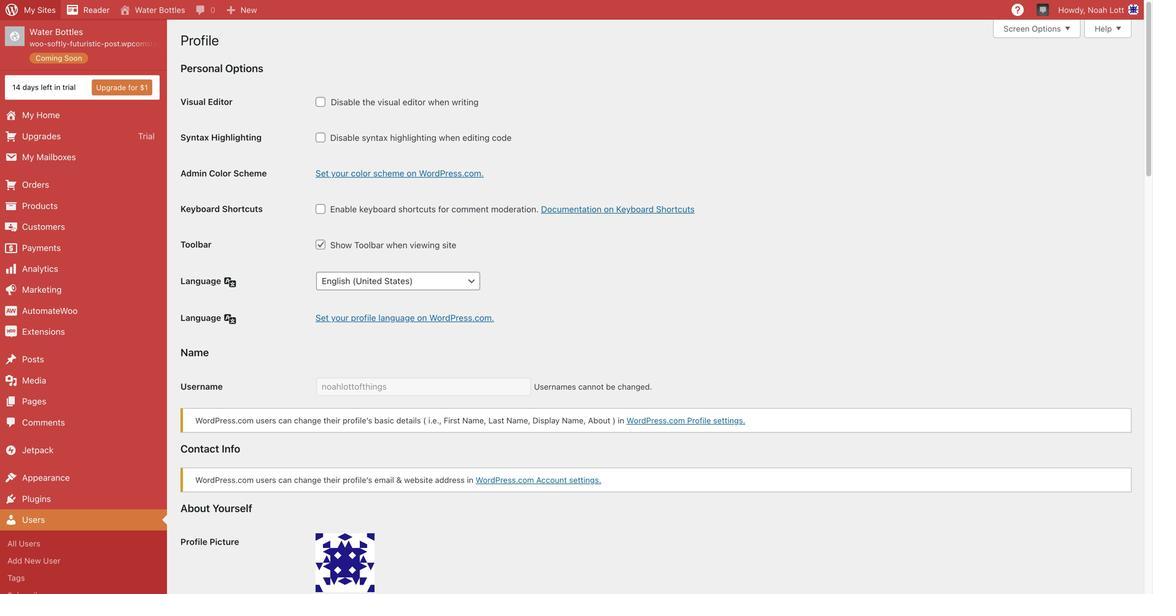 Task type: locate. For each thing, give the bounding box(es) containing it.
0 horizontal spatial toolbar
[[181, 240, 212, 250]]

2 users from the top
[[256, 476, 276, 485]]

0 horizontal spatial new
[[24, 557, 41, 566]]

0 vertical spatial water
[[135, 5, 157, 14]]

2 vertical spatial when
[[386, 240, 408, 250]]

(
[[423, 416, 426, 425]]

2 profile's from the top
[[343, 476, 372, 485]]

users down plugins
[[22, 515, 45, 525]]

1 vertical spatial water
[[29, 27, 53, 37]]

plugins link
[[0, 489, 167, 510]]

1 horizontal spatial options
[[1032, 24, 1061, 33]]

home
[[36, 110, 60, 120]]

set for set your profile language on wordpress.com.
[[316, 313, 329, 323]]

0 vertical spatial language
[[181, 276, 221, 286]]

show toolbar when viewing site
[[328, 240, 457, 250]]

when left viewing
[[386, 240, 408, 250]]

1 their from the top
[[324, 416, 341, 425]]

on right scheme
[[407, 168, 417, 178]]

wordpress.com.
[[419, 168, 484, 178], [430, 313, 494, 323]]

trial
[[138, 131, 155, 141]]

1 can from the top
[[279, 416, 292, 425]]

0 vertical spatial on
[[407, 168, 417, 178]]

in right address
[[467, 476, 474, 485]]

1 vertical spatial for
[[438, 204, 449, 214]]

name, right "last"
[[507, 416, 531, 425]]

Username text field
[[316, 378, 531, 396]]

add new user
[[7, 557, 61, 566]]

on for set your profile language on wordpress.com.
[[417, 313, 427, 323]]

about yourself
[[181, 503, 252, 515]]

profile's left the basic
[[343, 416, 372, 425]]

2 change from the top
[[294, 476, 321, 485]]

set left profile
[[316, 313, 329, 323]]

your left color
[[331, 168, 349, 178]]

1 vertical spatial wordpress.com.
[[430, 313, 494, 323]]

reader
[[83, 5, 110, 14]]

profile's for basic
[[343, 416, 372, 425]]

upgrades
[[22, 131, 61, 141]]

when right editor
[[428, 97, 450, 107]]

water inside water bottles woo-softly-futuristic-post.wpcomstaging.com coming soon
[[29, 27, 53, 37]]

orders link
[[0, 175, 167, 196]]

their
[[324, 416, 341, 425], [324, 476, 341, 485]]

profile
[[181, 32, 219, 49], [687, 416, 711, 425], [181, 537, 207, 547]]

1 horizontal spatial bottles
[[159, 5, 185, 14]]

1 horizontal spatial in
[[467, 476, 474, 485]]

for left $1
[[128, 83, 138, 92]]

1 vertical spatial set
[[316, 313, 329, 323]]

1 vertical spatial users
[[19, 539, 40, 548]]

in right left
[[54, 83, 60, 92]]

0 vertical spatial your
[[331, 168, 349, 178]]

contact info
[[181, 443, 240, 455]]

1 horizontal spatial for
[[438, 204, 449, 214]]

0 vertical spatial my
[[24, 5, 35, 14]]

bottles inside water bottles woo-softly-futuristic-post.wpcomstaging.com coming soon
[[55, 27, 83, 37]]

wordpress.com left account on the left
[[476, 476, 534, 485]]

change
[[294, 416, 321, 425], [294, 476, 321, 485]]

show
[[330, 240, 352, 250]]

upgrade
[[96, 83, 126, 92]]

posts
[[22, 355, 44, 365]]

account
[[536, 476, 567, 485]]

1 vertical spatial can
[[279, 476, 292, 485]]

0 vertical spatial disable
[[331, 97, 360, 107]]

options for personal options
[[225, 62, 263, 74]]

2 vertical spatial my
[[22, 152, 34, 162]]

marketing
[[22, 285, 62, 295]]

2 vertical spatial in
[[467, 476, 474, 485]]

2 horizontal spatial name,
[[562, 416, 586, 425]]

1 vertical spatial my
[[22, 110, 34, 120]]

howdy,
[[1059, 5, 1086, 14]]

about left ) on the right bottom of the page
[[588, 416, 611, 425]]

tags link
[[0, 570, 167, 587]]

1 vertical spatial change
[[294, 476, 321, 485]]

0 vertical spatial change
[[294, 416, 321, 425]]

trial
[[62, 83, 76, 92]]

can for basic
[[279, 416, 292, 425]]

their left the email
[[324, 476, 341, 485]]

profile for profile
[[181, 32, 219, 49]]

disable left the
[[331, 97, 360, 107]]

viewing
[[410, 240, 440, 250]]

0 horizontal spatial bottles
[[55, 27, 83, 37]]

options down notification image
[[1032, 24, 1061, 33]]

your left profile
[[331, 313, 349, 323]]

toolbar
[[181, 240, 212, 250], [354, 240, 384, 250]]

1 horizontal spatial on
[[417, 313, 427, 323]]

14
[[12, 83, 20, 92]]

extensions
[[22, 327, 65, 337]]

my left sites
[[24, 5, 35, 14]]

2 toolbar from the left
[[354, 240, 384, 250]]

the
[[363, 97, 375, 107]]

email
[[375, 476, 394, 485]]

usernames cannot be changed.
[[534, 382, 652, 392]]

Disable syntax highlighting when editing code checkbox
[[316, 133, 326, 143]]

0 vertical spatial in
[[54, 83, 60, 92]]

profile's left the email
[[343, 476, 372, 485]]

bottles left 0 link
[[159, 5, 185, 14]]

water inside water bottles link
[[135, 5, 157, 14]]

1 vertical spatial in
[[618, 416, 625, 425]]

water up post.wpcomstaging.com
[[135, 5, 157, 14]]

0 vertical spatial can
[[279, 416, 292, 425]]

howdy, noah lott
[[1059, 5, 1125, 14]]

1 horizontal spatial settings.
[[713, 416, 746, 425]]

products
[[22, 201, 58, 211]]

1 horizontal spatial name,
[[507, 416, 531, 425]]

editor
[[403, 97, 426, 107]]

0 vertical spatial new
[[241, 5, 257, 14]]

my sites
[[24, 5, 56, 14]]

0 horizontal spatial keyboard
[[181, 204, 220, 214]]

on right language
[[417, 313, 427, 323]]

my down the upgrades
[[22, 152, 34, 162]]

for
[[128, 83, 138, 92], [438, 204, 449, 214]]

1 vertical spatial your
[[331, 313, 349, 323]]

0 vertical spatial about
[[588, 416, 611, 425]]

1 vertical spatial their
[[324, 476, 341, 485]]

0 vertical spatial profile
[[181, 32, 219, 49]]

disable right the disable syntax highlighting when editing code checkbox at the left top of the page
[[330, 133, 360, 143]]

0 vertical spatial their
[[324, 416, 341, 425]]

1 horizontal spatial water
[[135, 5, 157, 14]]

toolbar right show
[[354, 240, 384, 250]]

1 set from the top
[[316, 168, 329, 178]]

1 horizontal spatial new
[[241, 5, 257, 14]]

about up the profile picture
[[181, 503, 210, 515]]

0 horizontal spatial name,
[[462, 416, 486, 425]]

set for set your color scheme on wordpress.com.
[[316, 168, 329, 178]]

new inside toolbar 'navigation'
[[241, 5, 257, 14]]

1 vertical spatial users
[[256, 476, 276, 485]]

post.wpcomstaging.com
[[104, 39, 189, 48]]

scheme
[[234, 168, 267, 178]]

2 horizontal spatial on
[[604, 204, 614, 214]]

comments
[[22, 418, 65, 428]]

1 vertical spatial bottles
[[55, 27, 83, 37]]

1 horizontal spatial keyboard
[[616, 204, 654, 214]]

my inside "link"
[[24, 5, 35, 14]]

about
[[588, 416, 611, 425], [181, 503, 210, 515]]

0 horizontal spatial for
[[128, 83, 138, 92]]

my
[[24, 5, 35, 14], [22, 110, 34, 120], [22, 152, 34, 162]]

2 vertical spatial on
[[417, 313, 427, 323]]

1 change from the top
[[294, 416, 321, 425]]

all
[[7, 539, 17, 548]]

1 vertical spatial options
[[225, 62, 263, 74]]

1 vertical spatial new
[[24, 557, 41, 566]]

water up woo-
[[29, 27, 53, 37]]

2 vertical spatial profile
[[181, 537, 207, 547]]

enable keyboard shortcuts for comment moderation.
[[328, 204, 541, 214]]

screen options button
[[994, 20, 1081, 38]]

bottles inside toolbar 'navigation'
[[159, 5, 185, 14]]

for left comment
[[438, 204, 449, 214]]

syntax highlighting
[[181, 132, 262, 143]]

on right documentation
[[604, 204, 614, 214]]

Show Toolbar when viewing site checkbox
[[316, 240, 326, 250]]

new right the 0
[[241, 5, 257, 14]]

1 users from the top
[[256, 416, 276, 425]]

2 can from the top
[[279, 476, 292, 485]]

1 vertical spatial settings.
[[569, 476, 602, 485]]

0 vertical spatial for
[[128, 83, 138, 92]]

0 horizontal spatial on
[[407, 168, 417, 178]]

your
[[331, 168, 349, 178], [331, 313, 349, 323]]

my left home
[[22, 110, 34, 120]]

water
[[135, 5, 157, 14], [29, 27, 53, 37]]

0 vertical spatial options
[[1032, 24, 1061, 33]]

name,
[[462, 416, 486, 425], [507, 416, 531, 425], [562, 416, 586, 425]]

users right all
[[19, 539, 40, 548]]

1 your from the top
[[331, 168, 349, 178]]

options inside dropdown button
[[1032, 24, 1061, 33]]

0 vertical spatial set
[[316, 168, 329, 178]]

toolbar down keyboard shortcuts
[[181, 240, 212, 250]]

options up editor
[[225, 62, 263, 74]]

add
[[7, 557, 22, 566]]

sites
[[37, 5, 56, 14]]

2 their from the top
[[324, 476, 341, 485]]

can for email
[[279, 476, 292, 485]]

disable for disable the visual editor when writing
[[331, 97, 360, 107]]

upgrade for $1
[[96, 83, 148, 92]]

profile
[[351, 313, 376, 323]]

in right ) on the right bottom of the page
[[618, 416, 625, 425]]

0 vertical spatial wordpress.com.
[[419, 168, 484, 178]]

0 vertical spatial profile's
[[343, 416, 372, 425]]

their left the basic
[[324, 416, 341, 425]]

Disable the visual editor when writing checkbox
[[316, 97, 326, 107]]

1 profile's from the top
[[343, 416, 372, 425]]

add new user link
[[0, 553, 167, 570]]

bottles up 'softly-'
[[55, 27, 83, 37]]

users for wordpress.com users can change their profile's email & website address in
[[256, 476, 276, 485]]

automatewoo link
[[0, 301, 167, 322]]

color
[[209, 168, 231, 178]]

can
[[279, 416, 292, 425], [279, 476, 292, 485]]

bottles for water bottles woo-softly-futuristic-post.wpcomstaging.com coming soon
[[55, 27, 83, 37]]

new right add
[[24, 557, 41, 566]]

comments link
[[0, 412, 167, 433]]

0 horizontal spatial shortcuts
[[222, 204, 263, 214]]

bottles
[[159, 5, 185, 14], [55, 27, 83, 37]]

2 set from the top
[[316, 313, 329, 323]]

0 horizontal spatial about
[[181, 503, 210, 515]]

jetpack link
[[0, 440, 167, 461]]

disable
[[331, 97, 360, 107], [330, 133, 360, 143]]

0 horizontal spatial in
[[54, 83, 60, 92]]

name, right display
[[562, 416, 586, 425]]

1 vertical spatial language
[[181, 313, 221, 323]]

2 your from the top
[[331, 313, 349, 323]]

water bottles
[[135, 5, 185, 14]]

for inside button
[[128, 83, 138, 92]]

admin
[[181, 168, 207, 178]]

bottles for water bottles
[[159, 5, 185, 14]]

syntax
[[181, 132, 209, 143]]

1 vertical spatial profile's
[[343, 476, 372, 485]]

toolbar navigation
[[0, 0, 1144, 22]]

username
[[181, 382, 223, 392]]

when left editing
[[439, 133, 460, 143]]

set down the disable syntax highlighting when editing code checkbox at the left top of the page
[[316, 168, 329, 178]]

0 vertical spatial bottles
[[159, 5, 185, 14]]

visual
[[181, 97, 206, 107]]

display
[[533, 416, 560, 425]]

website
[[404, 476, 433, 485]]

all users link
[[0, 535, 167, 553]]

settings.
[[713, 416, 746, 425], [569, 476, 602, 485]]

options
[[1032, 24, 1061, 33], [225, 62, 263, 74]]

name, left "last"
[[462, 416, 486, 425]]

0 vertical spatial users
[[256, 416, 276, 425]]

on
[[407, 168, 417, 178], [604, 204, 614, 214], [417, 313, 427, 323]]

1 horizontal spatial toolbar
[[354, 240, 384, 250]]

2 language from the top
[[181, 313, 221, 323]]

screen options
[[1004, 24, 1061, 33]]

0 horizontal spatial options
[[225, 62, 263, 74]]

0 vertical spatial users
[[22, 515, 45, 525]]

coming
[[36, 54, 62, 62]]

on for set your color scheme on wordpress.com.
[[407, 168, 417, 178]]

in inside navigation
[[54, 83, 60, 92]]

0 horizontal spatial water
[[29, 27, 53, 37]]

set
[[316, 168, 329, 178], [316, 313, 329, 323]]

set your color scheme on wordpress.com.
[[316, 168, 484, 178]]

changed.
[[618, 382, 652, 392]]

1 vertical spatial disable
[[330, 133, 360, 143]]



Task type: vqa. For each thing, say whether or not it's contained in the screenshot.
TOOLBAR to the left
yes



Task type: describe. For each thing, give the bounding box(es) containing it.
days
[[23, 83, 39, 92]]

left
[[41, 83, 52, 92]]

users inside all users link
[[19, 539, 40, 548]]

1 horizontal spatial about
[[588, 416, 611, 425]]

1 horizontal spatial shortcuts
[[656, 204, 695, 214]]

noah
[[1088, 5, 1108, 14]]

tags
[[7, 574, 25, 583]]

first
[[444, 416, 460, 425]]

extensions link
[[0, 322, 167, 343]]

my sites link
[[0, 0, 61, 20]]

change for basic
[[294, 416, 321, 425]]

media link
[[0, 370, 167, 391]]

water for water bottles woo-softly-futuristic-post.wpcomstaging.com coming soon
[[29, 27, 53, 37]]

wordpress.com up info
[[195, 416, 254, 425]]

$1
[[140, 83, 148, 92]]

set your profile language on wordpress.com. link
[[316, 313, 494, 323]]

wordpress.com profile settings. link
[[627, 416, 746, 425]]

personal options
[[181, 62, 263, 74]]

i.e.,
[[429, 416, 442, 425]]

softly-
[[47, 39, 70, 48]]

your for color
[[331, 168, 349, 178]]

1 language from the top
[[181, 276, 221, 286]]

)
[[613, 416, 616, 425]]

my for my sites
[[24, 5, 35, 14]]

customers
[[22, 222, 65, 232]]

0 horizontal spatial settings.
[[569, 476, 602, 485]]

customers link
[[0, 217, 167, 238]]

their for basic
[[324, 416, 341, 425]]

their for email
[[324, 476, 341, 485]]

1 vertical spatial profile
[[687, 416, 711, 425]]

basic
[[375, 416, 394, 425]]

set your color scheme on wordpress.com. link
[[316, 168, 484, 178]]

details
[[396, 416, 421, 425]]

payments
[[22, 243, 61, 253]]

profile's for email
[[343, 476, 372, 485]]

new link
[[220, 0, 262, 20]]

futuristic-
[[70, 39, 104, 48]]

wordpress.com. for set your profile language on wordpress.com.
[[430, 313, 494, 323]]

editing
[[463, 133, 490, 143]]

disable for disable syntax highlighting when editing code
[[330, 133, 360, 143]]

notification image
[[1039, 4, 1048, 14]]

0 link
[[190, 0, 220, 20]]

set your profile language on wordpress.com.
[[316, 313, 494, 323]]

comment
[[452, 204, 489, 214]]

my home
[[22, 110, 60, 120]]

2 horizontal spatial in
[[618, 416, 625, 425]]

shortcuts
[[398, 204, 436, 214]]

wordpress.com up yourself
[[195, 476, 254, 485]]

screen
[[1004, 24, 1030, 33]]

usernames
[[534, 382, 576, 392]]

marketing link
[[0, 280, 167, 301]]

1 vertical spatial on
[[604, 204, 614, 214]]

pages link
[[0, 391, 167, 412]]

products link
[[0, 196, 167, 217]]

main menu navigation
[[0, 20, 189, 595]]

my for my mailboxes
[[22, 152, 34, 162]]

cannot
[[579, 382, 604, 392]]

analytics link
[[0, 259, 167, 280]]

1 vertical spatial when
[[439, 133, 460, 143]]

name
[[181, 346, 209, 359]]

jetpack
[[22, 445, 54, 455]]

admin color scheme
[[181, 168, 267, 178]]

profile for profile picture
[[181, 537, 207, 547]]

keyboard
[[359, 204, 396, 214]]

analytics
[[22, 264, 58, 274]]

personal
[[181, 62, 223, 74]]

new inside main menu navigation
[[24, 557, 41, 566]]

be
[[606, 382, 616, 392]]

1 toolbar from the left
[[181, 240, 212, 250]]

help
[[1095, 24, 1112, 33]]

options for screen options
[[1032, 24, 1061, 33]]

0 vertical spatial when
[[428, 97, 450, 107]]

disable syntax highlighting when editing code
[[328, 133, 512, 143]]

pages
[[22, 397, 46, 407]]

water for water bottles
[[135, 5, 157, 14]]

appearance link
[[0, 468, 167, 489]]

Enable keyboard shortcuts for comment moderation. checkbox
[[316, 204, 326, 214]]

scheme
[[373, 168, 405, 178]]

water bottles woo-softly-futuristic-post.wpcomstaging.com coming soon
[[29, 27, 189, 62]]

media
[[22, 376, 46, 386]]

14 days left in trial
[[12, 83, 76, 92]]

highlighting
[[390, 133, 437, 143]]

3 name, from the left
[[562, 416, 586, 425]]

1 vertical spatial about
[[181, 503, 210, 515]]

documentation
[[541, 204, 602, 214]]

my for my home
[[22, 110, 34, 120]]

0
[[210, 5, 215, 14]]

users inside users link
[[22, 515, 45, 525]]

upgrade for $1 button
[[92, 80, 152, 96]]

your for profile
[[331, 313, 349, 323]]

change for email
[[294, 476, 321, 485]]

documentation on keyboard shortcuts
[[541, 204, 695, 214]]

wordpress.com users can change their profile's basic details ( i.e., first name, last name, display name, about ) in wordpress.com profile settings.
[[195, 416, 746, 425]]

disable the visual editor when writing
[[329, 97, 479, 107]]

color
[[351, 168, 371, 178]]

0 vertical spatial settings.
[[713, 416, 746, 425]]

wordpress.com down changed. on the bottom right of the page
[[627, 416, 685, 425]]

moderation.
[[491, 204, 539, 214]]

1 name, from the left
[[462, 416, 486, 425]]

users for wordpress.com users can change their profile's basic details ( i.e., first name, last name, display name, about ) in
[[256, 416, 276, 425]]

writing
[[452, 97, 479, 107]]

profile picture
[[181, 537, 239, 547]]

wordpress.com. for set your color scheme on wordpress.com.
[[419, 168, 484, 178]]

my mailboxes link
[[0, 147, 167, 168]]

documentation on keyboard shortcuts link
[[541, 204, 695, 214]]

2 name, from the left
[[507, 416, 531, 425]]

wordpress.com users can change their profile's email & website address in wordpress.com account settings.
[[195, 476, 602, 485]]

automatewoo
[[22, 306, 78, 316]]

enable
[[330, 204, 357, 214]]

appearance
[[22, 473, 70, 483]]



